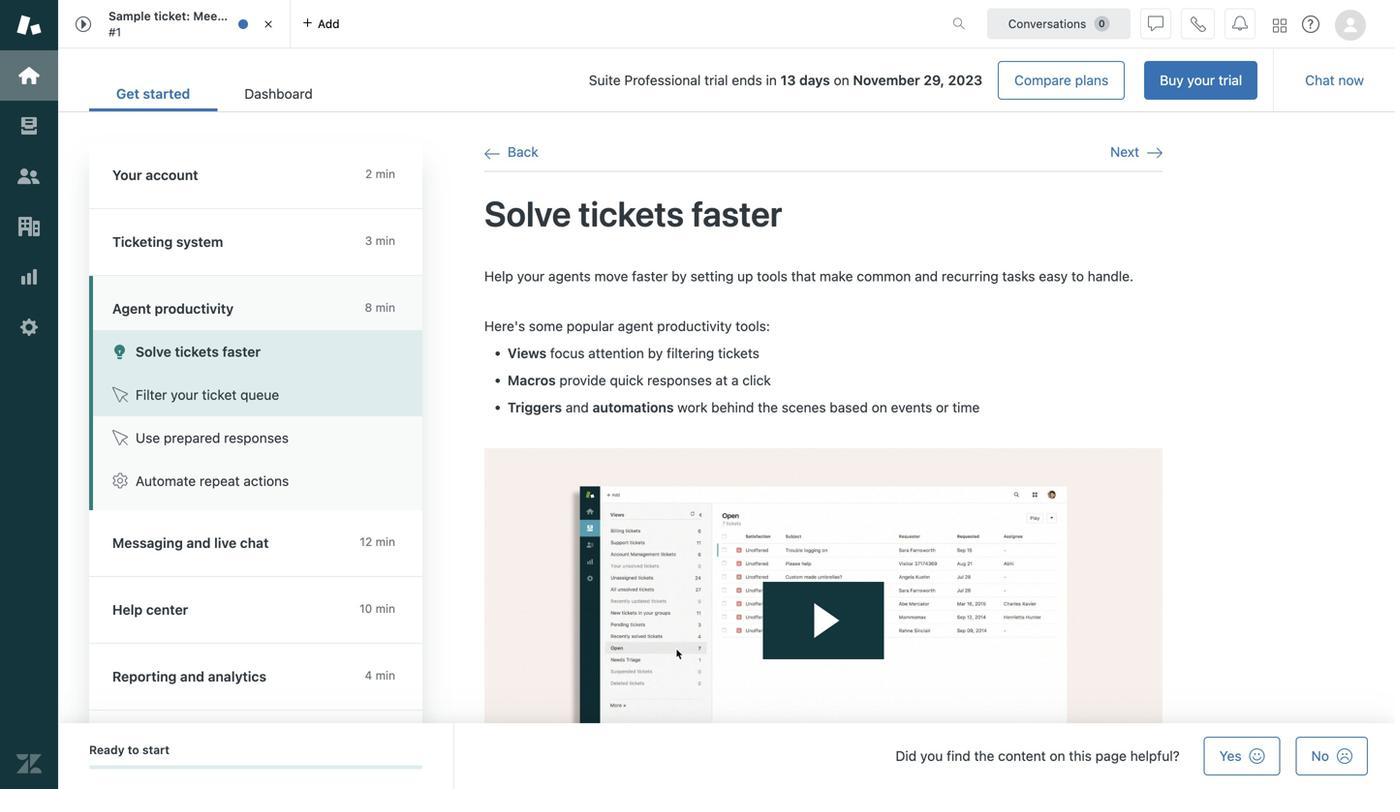 Task type: describe. For each thing, give the bounding box(es) containing it.
ends
[[732, 72, 763, 88]]

center
[[146, 602, 188, 618]]

based
[[830, 400, 868, 416]]

1 horizontal spatial faster
[[632, 269, 668, 285]]

content
[[998, 749, 1046, 765]]

main element
[[0, 0, 58, 790]]

back button
[[485, 143, 539, 161]]

you
[[921, 749, 943, 765]]

actions
[[244, 473, 289, 489]]

progress-bar progress bar
[[89, 766, 423, 770]]

1 horizontal spatial on
[[872, 400, 888, 416]]

meet
[[193, 9, 222, 23]]

the for did you find the content on this page helpful?
[[975, 749, 995, 765]]

no button
[[1296, 738, 1369, 776]]

and right common
[[915, 269, 938, 285]]

next
[[1111, 144, 1140, 160]]

productivity inside "heading"
[[155, 301, 234, 317]]

automate
[[136, 473, 196, 489]]

that
[[792, 269, 816, 285]]

solve inside content-title region
[[485, 193, 571, 234]]

3
[[365, 234, 372, 248]]

trial for your
[[1219, 72, 1243, 88]]

filtering
[[667, 345, 715, 361]]

tab containing sample ticket: meet the ticket
[[58, 0, 291, 48]]

account
[[146, 167, 198, 183]]

a
[[732, 372, 739, 388]]

macros
[[508, 372, 556, 388]]

compare
[[1015, 72, 1072, 88]]

12
[[360, 535, 372, 549]]

easy
[[1039, 269, 1068, 285]]

professional
[[625, 72, 701, 88]]

reporting
[[112, 669, 177, 685]]

conversations button
[[988, 8, 1131, 39]]

no
[[1312, 749, 1330, 765]]

compare plans button
[[998, 61, 1125, 100]]

start
[[142, 744, 170, 757]]

automations
[[593, 400, 674, 416]]

close image
[[259, 15, 278, 34]]

scenes
[[782, 400, 826, 416]]

suite professional trial ends in 13 days on november 29, 2023
[[589, 72, 983, 88]]

find
[[947, 749, 971, 765]]

chat
[[240, 535, 269, 551]]

4
[[365, 669, 372, 683]]

analytics
[[208, 669, 267, 685]]

1 horizontal spatial responses
[[648, 372, 712, 388]]

tools:
[[736, 319, 770, 335]]

November 29, 2023 text field
[[853, 72, 983, 88]]

get
[[116, 86, 139, 102]]

button displays agent's chat status as invisible. image
[[1149, 16, 1164, 31]]

chat now button
[[1290, 61, 1380, 100]]

conversations
[[1009, 17, 1087, 31]]

tab list containing get started
[[89, 76, 340, 111]]

solve tickets faster inside content-title region
[[485, 193, 783, 234]]

agent productivity
[[112, 301, 234, 317]]

min for ticketing system
[[376, 234, 395, 248]]

tasks
[[1003, 269, 1036, 285]]

agent
[[618, 319, 654, 335]]

your for filter
[[171, 387, 198, 403]]

recurring
[[942, 269, 999, 285]]

up
[[738, 269, 754, 285]]

some
[[529, 319, 563, 335]]

triggers and automations work behind the scenes based on events or time
[[508, 400, 980, 416]]

ready
[[89, 744, 125, 757]]

attention
[[589, 345, 644, 361]]

2023
[[948, 72, 983, 88]]

use prepared responses button
[[93, 417, 423, 460]]

faster inside content-title region
[[692, 193, 783, 234]]

did
[[896, 749, 917, 765]]

now
[[1339, 72, 1365, 88]]

ticket inside button
[[202, 387, 237, 403]]

this
[[1069, 749, 1092, 765]]

views
[[508, 345, 547, 361]]

add button
[[291, 0, 351, 47]]

dashboard
[[245, 86, 313, 102]]

8
[[365, 301, 372, 315]]

3 min
[[365, 234, 395, 248]]

10
[[360, 602, 372, 616]]

get started
[[116, 86, 190, 102]]

0 vertical spatial by
[[672, 269, 687, 285]]

your account
[[112, 167, 198, 183]]

help for help your agents move faster by setting up tools that make common and recurring tasks easy to handle.
[[485, 269, 514, 285]]

here's some popular agent productivity tools:
[[485, 319, 770, 335]]

setting
[[691, 269, 734, 285]]

behind
[[712, 400, 754, 416]]

suite
[[589, 72, 621, 88]]

region containing help your agents move faster by setting up tools that make common and recurring tasks easy to handle.
[[485, 267, 1163, 790]]

4 min
[[365, 669, 395, 683]]

focus
[[550, 345, 585, 361]]

on inside "section"
[[834, 72, 850, 88]]

buy your trial button
[[1145, 61, 1258, 100]]

min for messaging and live chat
[[376, 535, 395, 549]]

and for reporting and analytics
[[180, 669, 204, 685]]

reporting image
[[16, 265, 42, 290]]

use prepared responses
[[136, 430, 289, 446]]

zendesk products image
[[1274, 19, 1287, 32]]

solve tickets faster inside 'button'
[[136, 344, 261, 360]]

click
[[743, 372, 771, 388]]

tickets inside 'button'
[[175, 344, 219, 360]]

events
[[891, 400, 933, 416]]

chat
[[1306, 72, 1335, 88]]

trial for professional
[[705, 72, 728, 88]]

views focus attention by filtering tickets
[[508, 345, 760, 361]]

ticketing system heading
[[89, 209, 442, 276]]



Task type: vqa. For each thing, say whether or not it's contained in the screenshot.


Task type: locate. For each thing, give the bounding box(es) containing it.
zendesk image
[[16, 752, 42, 777]]

0 horizontal spatial help
[[112, 602, 143, 618]]

1 vertical spatial responses
[[224, 430, 289, 446]]

min inside reporting and analytics heading
[[376, 669, 395, 683]]

help
[[485, 269, 514, 285], [112, 602, 143, 618]]

2 horizontal spatial your
[[1188, 72, 1215, 88]]

0 horizontal spatial to
[[128, 744, 139, 757]]

use
[[136, 430, 160, 446]]

triggers
[[508, 400, 562, 416]]

your inside button
[[1188, 72, 1215, 88]]

video element
[[485, 449, 1163, 790]]

messaging and live chat heading
[[89, 511, 442, 578]]

4 min from the top
[[376, 535, 395, 549]]

1 vertical spatial ticket
[[202, 387, 237, 403]]

1 trial from the left
[[1219, 72, 1243, 88]]

0 vertical spatial the
[[225, 9, 244, 23]]

and down provide
[[566, 400, 589, 416]]

solve tickets faster button
[[93, 331, 423, 374]]

0 horizontal spatial on
[[834, 72, 850, 88]]

handle.
[[1088, 269, 1134, 285]]

0 vertical spatial your
[[1188, 72, 1215, 88]]

your for buy
[[1188, 72, 1215, 88]]

1 vertical spatial by
[[648, 345, 663, 361]]

faster up filter your ticket queue button
[[222, 344, 261, 360]]

by left setting
[[672, 269, 687, 285]]

min for agent productivity
[[376, 301, 395, 315]]

0 horizontal spatial productivity
[[155, 301, 234, 317]]

buy your trial
[[1160, 72, 1243, 88]]

agent productivity heading
[[89, 276, 442, 331]]

2 min from the top
[[376, 234, 395, 248]]

ticket inside sample ticket: meet the ticket #1
[[247, 9, 279, 23]]

1 horizontal spatial by
[[672, 269, 687, 285]]

filter
[[136, 387, 167, 403]]

faster right move
[[632, 269, 668, 285]]

min for your account
[[376, 167, 395, 181]]

help for help center
[[112, 602, 143, 618]]

tab
[[58, 0, 291, 48]]

reporting and analytics
[[112, 669, 267, 685]]

productivity inside region
[[657, 319, 732, 335]]

tools
[[757, 269, 788, 285]]

1 vertical spatial productivity
[[657, 319, 732, 335]]

by up macros provide quick responses at a click
[[648, 345, 663, 361]]

productivity
[[155, 301, 234, 317], [657, 319, 732, 335]]

footer containing did you find the content on this page helpful?
[[58, 724, 1396, 790]]

get help image
[[1303, 16, 1320, 33]]

footer
[[58, 724, 1396, 790]]

november
[[853, 72, 921, 88]]

live
[[214, 535, 237, 551]]

repeat
[[200, 473, 240, 489]]

trial
[[1219, 72, 1243, 88], [705, 72, 728, 88]]

0 horizontal spatial ticket
[[202, 387, 237, 403]]

section containing compare plans
[[355, 61, 1258, 100]]

2 vertical spatial your
[[171, 387, 198, 403]]

messaging
[[112, 535, 183, 551]]

0 horizontal spatial by
[[648, 345, 663, 361]]

your right buy
[[1188, 72, 1215, 88]]

views image
[[16, 113, 42, 139]]

2 horizontal spatial faster
[[692, 193, 783, 234]]

notifications image
[[1233, 16, 1248, 31]]

on right based
[[872, 400, 888, 416]]

your inside button
[[171, 387, 198, 403]]

tickets inside content-title region
[[579, 193, 684, 234]]

your right "filter"
[[171, 387, 198, 403]]

provide
[[560, 372, 606, 388]]

and left live
[[187, 535, 211, 551]]

ticket left queue
[[202, 387, 237, 403]]

tickets
[[579, 193, 684, 234], [175, 344, 219, 360], [718, 345, 760, 361]]

1 vertical spatial your
[[517, 269, 545, 285]]

solve up "filter"
[[136, 344, 171, 360]]

min right '8'
[[376, 301, 395, 315]]

0 horizontal spatial tickets
[[175, 344, 219, 360]]

make
[[820, 269, 853, 285]]

1 horizontal spatial solve tickets faster
[[485, 193, 783, 234]]

the down click
[[758, 400, 778, 416]]

on right days
[[834, 72, 850, 88]]

video thumbnail image
[[485, 449, 1163, 790], [485, 449, 1163, 790]]

1 horizontal spatial tickets
[[579, 193, 684, 234]]

the for sample ticket: meet the ticket #1
[[225, 9, 244, 23]]

1 horizontal spatial solve
[[485, 193, 571, 234]]

page
[[1096, 749, 1127, 765]]

and for messaging and live chat
[[187, 535, 211, 551]]

0 horizontal spatial faster
[[222, 344, 261, 360]]

29,
[[924, 72, 945, 88]]

section
[[355, 61, 1258, 100]]

filter your ticket queue button
[[93, 374, 423, 417]]

dashboard tab
[[217, 76, 340, 111]]

responses down filter your ticket queue button
[[224, 430, 289, 446]]

0 horizontal spatial the
[[225, 9, 244, 23]]

min right 3 at left top
[[376, 234, 395, 248]]

system
[[176, 234, 223, 250]]

ticketing system
[[112, 234, 223, 250]]

tickets up move
[[579, 193, 684, 234]]

help your agents move faster by setting up tools that make common and recurring tasks easy to handle.
[[485, 269, 1134, 285]]

1 horizontal spatial the
[[758, 400, 778, 416]]

2 horizontal spatial on
[[1050, 749, 1066, 765]]

1 vertical spatial help
[[112, 602, 143, 618]]

#1
[[109, 25, 121, 39]]

productivity right agent
[[155, 301, 234, 317]]

help center
[[112, 602, 188, 618]]

10 min
[[360, 602, 395, 616]]

filter your ticket queue
[[136, 387, 279, 403]]

tabs tab list
[[58, 0, 932, 48]]

help left center
[[112, 602, 143, 618]]

customers image
[[16, 164, 42, 189]]

plans
[[1075, 72, 1109, 88]]

ticket:
[[154, 9, 190, 23]]

ready to start
[[89, 744, 170, 757]]

2
[[365, 167, 372, 181]]

time
[[953, 400, 980, 416]]

zendesk support image
[[16, 13, 42, 38]]

1 horizontal spatial ticket
[[247, 9, 279, 23]]

faster up up
[[692, 193, 783, 234]]

min inside agent productivity "heading"
[[376, 301, 395, 315]]

yes
[[1220, 749, 1242, 765]]

tab list
[[89, 76, 340, 111]]

3 min from the top
[[376, 301, 395, 315]]

min for help center
[[376, 602, 395, 616]]

in
[[766, 72, 777, 88]]

the inside sample ticket: meet the ticket #1
[[225, 9, 244, 23]]

0 vertical spatial ticket
[[247, 9, 279, 23]]

trial inside button
[[1219, 72, 1243, 88]]

here's
[[485, 319, 525, 335]]

solve down back
[[485, 193, 571, 234]]

0 horizontal spatial solve
[[136, 344, 171, 360]]

faster inside 'button'
[[222, 344, 261, 360]]

your
[[1188, 72, 1215, 88], [517, 269, 545, 285], [171, 387, 198, 403]]

1 min from the top
[[376, 167, 395, 181]]

to left start at the left bottom
[[128, 744, 139, 757]]

organizations image
[[16, 214, 42, 239]]

solve inside 'button'
[[136, 344, 171, 360]]

1 vertical spatial solve tickets faster
[[136, 344, 261, 360]]

get started image
[[16, 63, 42, 88]]

1 horizontal spatial to
[[1072, 269, 1084, 285]]

the right find
[[975, 749, 995, 765]]

queue
[[240, 387, 279, 403]]

messaging and live chat
[[112, 535, 269, 551]]

solve tickets faster up move
[[485, 193, 783, 234]]

help up here's
[[485, 269, 514, 285]]

popular
[[567, 319, 614, 335]]

trial down 'notifications' icon
[[1219, 72, 1243, 88]]

the
[[225, 9, 244, 23], [758, 400, 778, 416], [975, 749, 995, 765]]

solve tickets faster up filter your ticket queue
[[136, 344, 261, 360]]

to
[[1072, 269, 1084, 285], [128, 744, 139, 757]]

days
[[800, 72, 830, 88]]

responses down filtering
[[648, 372, 712, 388]]

your account heading
[[89, 142, 442, 209]]

region
[[485, 267, 1163, 790]]

2 vertical spatial on
[[1050, 749, 1066, 765]]

prepared
[[164, 430, 220, 446]]

ticketing
[[112, 234, 173, 250]]

min right "4"
[[376, 669, 395, 683]]

6 min from the top
[[376, 669, 395, 683]]

min
[[376, 167, 395, 181], [376, 234, 395, 248], [376, 301, 395, 315], [376, 535, 395, 549], [376, 602, 395, 616], [376, 669, 395, 683]]

helpful?
[[1131, 749, 1180, 765]]

min inside "your account" heading
[[376, 167, 395, 181]]

1 vertical spatial on
[[872, 400, 888, 416]]

yes button
[[1204, 738, 1281, 776]]

2 vertical spatial faster
[[222, 344, 261, 360]]

reporting and analytics heading
[[89, 645, 442, 711]]

quick
[[610, 372, 644, 388]]

1 vertical spatial to
[[128, 744, 139, 757]]

1 horizontal spatial trial
[[1219, 72, 1243, 88]]

productivity up filtering
[[657, 319, 732, 335]]

0 vertical spatial productivity
[[155, 301, 234, 317]]

and
[[915, 269, 938, 285], [566, 400, 589, 416], [187, 535, 211, 551], [180, 669, 204, 685]]

automate repeat actions button
[[93, 460, 423, 503]]

move
[[595, 269, 628, 285]]

tickets up filter your ticket queue
[[175, 344, 219, 360]]

admin image
[[16, 315, 42, 340]]

min right the '12'
[[376, 535, 395, 549]]

1 vertical spatial faster
[[632, 269, 668, 285]]

1 horizontal spatial productivity
[[657, 319, 732, 335]]

min for reporting and analytics
[[376, 669, 395, 683]]

the right 'meet'
[[225, 9, 244, 23]]

min right 2
[[376, 167, 395, 181]]

1 vertical spatial solve
[[136, 344, 171, 360]]

ticket
[[247, 9, 279, 23], [202, 387, 237, 403]]

0 vertical spatial solve
[[485, 193, 571, 234]]

0 vertical spatial help
[[485, 269, 514, 285]]

chat now
[[1306, 72, 1365, 88]]

work
[[678, 400, 708, 416]]

and for triggers and automations work behind the scenes based on events or time
[[566, 400, 589, 416]]

0 horizontal spatial responses
[[224, 430, 289, 446]]

2 horizontal spatial tickets
[[718, 345, 760, 361]]

help center heading
[[89, 578, 442, 645]]

2 min
[[365, 167, 395, 181]]

0 vertical spatial responses
[[648, 372, 712, 388]]

trial left ends
[[705, 72, 728, 88]]

did you find the content on this page helpful?
[[896, 749, 1180, 765]]

responses inside button
[[224, 430, 289, 446]]

your
[[112, 167, 142, 183]]

ticket right 'meet'
[[247, 9, 279, 23]]

2 vertical spatial the
[[975, 749, 995, 765]]

on left this at the right
[[1050, 749, 1066, 765]]

min inside help center heading
[[376, 602, 395, 616]]

buy
[[1160, 72, 1184, 88]]

min right 10
[[376, 602, 395, 616]]

help inside heading
[[112, 602, 143, 618]]

13
[[781, 72, 796, 88]]

5 min from the top
[[376, 602, 395, 616]]

1 horizontal spatial your
[[517, 269, 545, 285]]

0 vertical spatial to
[[1072, 269, 1084, 285]]

macros provide quick responses at a click
[[508, 372, 771, 388]]

started
[[143, 86, 190, 102]]

and left analytics
[[180, 669, 204, 685]]

your for help
[[517, 269, 545, 285]]

min inside ticketing system "heading"
[[376, 234, 395, 248]]

0 vertical spatial faster
[[692, 193, 783, 234]]

min inside messaging and live chat heading
[[376, 535, 395, 549]]

8 min
[[365, 301, 395, 315]]

0 horizontal spatial your
[[171, 387, 198, 403]]

agents
[[549, 269, 591, 285]]

your left agents
[[517, 269, 545, 285]]

2 horizontal spatial the
[[975, 749, 995, 765]]

your inside region
[[517, 269, 545, 285]]

0 horizontal spatial solve tickets faster
[[136, 344, 261, 360]]

back
[[508, 144, 539, 160]]

content-title region
[[485, 191, 1163, 236]]

1 horizontal spatial help
[[485, 269, 514, 285]]

0 vertical spatial solve tickets faster
[[485, 193, 783, 234]]

1 vertical spatial the
[[758, 400, 778, 416]]

0 vertical spatial on
[[834, 72, 850, 88]]

to right easy on the top right of the page
[[1072, 269, 1084, 285]]

0 horizontal spatial trial
[[705, 72, 728, 88]]

2 trial from the left
[[705, 72, 728, 88]]

tickets up a
[[718, 345, 760, 361]]



